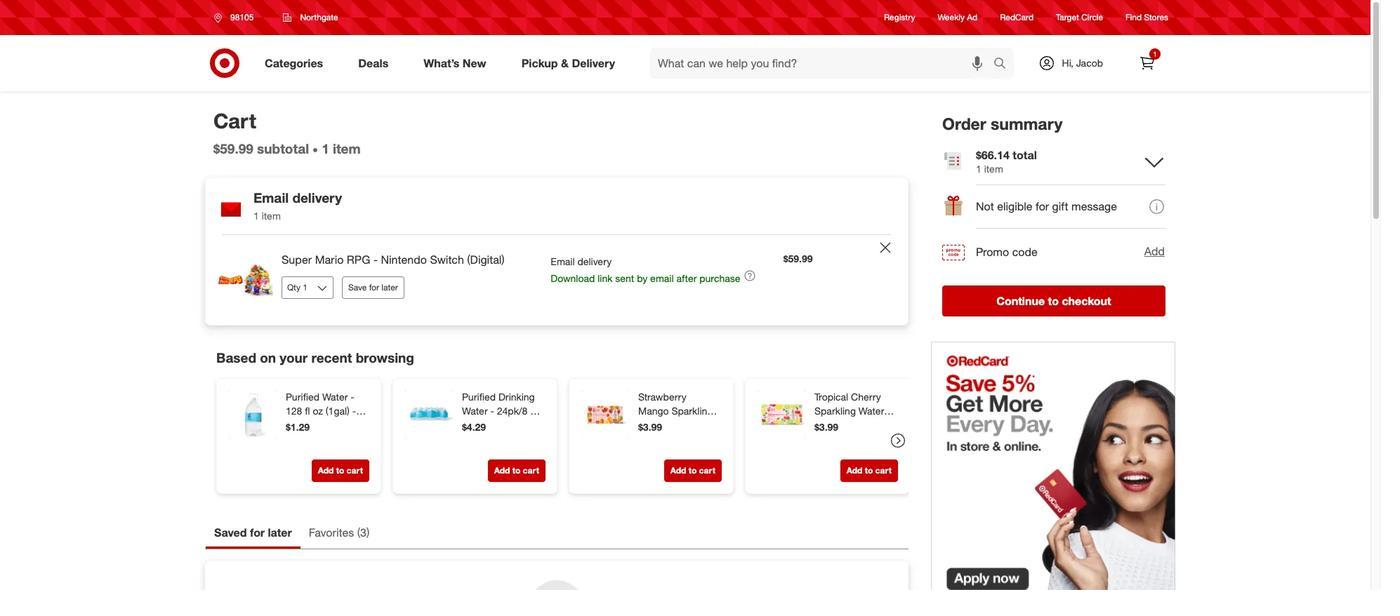 Task type: locate. For each thing, give the bounding box(es) containing it.
1 vertical spatial delivery
[[578, 256, 612, 268]]

for left "gift"
[[1036, 200, 1049, 214]]

for inside button
[[369, 282, 379, 293]]

1 horizontal spatial item
[[333, 141, 361, 157]]

tropical cherry sparkling water - 8pk/12 fl oz cans - good & gather™ image
[[757, 391, 806, 440], [757, 391, 806, 440]]

1 add to cart button from the left
[[312, 460, 369, 483]]

add to cart for strawberry mango sparkling water - 8pk/12 fl oz cans - good & gather™
[[671, 466, 716, 476]]

message
[[1072, 200, 1118, 214]]

saved
[[214, 526, 247, 540]]

sparkling inside strawberry mango sparkling water - 8pk/12 fl oz cans - good & gather™
[[672, 405, 713, 417]]

cans inside tropical cherry sparkling water - 8pk/12 fl oz cans - good & gather™
[[869, 419, 891, 431]]

add to cart button down strawberry mango sparkling water - 8pk/12 fl oz cans - good & gather™
[[664, 460, 722, 483]]

gather™ down (1gal)
[[322, 419, 358, 431]]

4 add to cart from the left
[[847, 466, 892, 476]]

cans down the cherry
[[869, 419, 891, 431]]

1 right subtotal
[[322, 141, 329, 157]]

sparkling
[[672, 405, 713, 417], [815, 405, 856, 417]]

0 vertical spatial $59.99
[[214, 141, 253, 157]]

fl inside strawberry mango sparkling water - 8pk/12 fl oz cans - good & gather™
[[707, 419, 712, 431]]

promo
[[976, 245, 1009, 259]]

to right the "continue"
[[1048, 294, 1059, 308]]

purified inside purified drinking water - 24pk/8 fl oz bottles - good & gather™
[[462, 391, 496, 403]]

later
[[382, 282, 398, 293], [268, 526, 292, 540]]

good
[[286, 419, 311, 431], [516, 419, 540, 431], [683, 434, 708, 445], [821, 434, 846, 445]]

cart
[[347, 466, 363, 476], [523, 466, 539, 476], [699, 466, 716, 476], [876, 466, 892, 476]]

for right the saved
[[250, 526, 265, 540]]

item inside email delivery 1 item
[[262, 210, 281, 222]]

0 vertical spatial for
[[1036, 200, 1049, 214]]

add to cart button for purified water - 128 fl oz (1gal) - good & gather™
[[312, 460, 369, 483]]

good down strawberry
[[683, 434, 708, 445]]

strawberry
[[638, 391, 687, 403]]

water down the cherry
[[859, 405, 885, 417]]

item down the $66.14
[[985, 163, 1004, 175]]

0 horizontal spatial 8pk/12
[[673, 419, 704, 431]]

1 down the $66.14
[[976, 163, 982, 175]]

email delivery 1 item
[[254, 190, 342, 222]]

code
[[1013, 245, 1038, 259]]

cans for cherry
[[869, 419, 891, 431]]

redcard
[[1000, 12, 1034, 23]]

$59.99 subtotal
[[214, 141, 309, 157]]

0 horizontal spatial sparkling
[[672, 405, 713, 417]]

target
[[1056, 12, 1079, 23]]

98105 button
[[205, 5, 269, 30]]

1 horizontal spatial cans
[[869, 419, 891, 431]]

add to cart button for purified drinking water - 24pk/8 fl oz bottles - good & gather™
[[488, 460, 546, 483]]

1 purified from the left
[[286, 391, 320, 403]]

gather™ down mango
[[638, 448, 674, 460]]

1 horizontal spatial for
[[369, 282, 379, 293]]

0 horizontal spatial for
[[250, 526, 265, 540]]

1 horizontal spatial email
[[551, 256, 575, 268]]

1 up super mario rpg - nintendo switch (digital) image at the left of page
[[254, 210, 259, 222]]

3 cart from the left
[[699, 466, 716, 476]]

8pk/12 down tropical on the right of the page
[[815, 419, 845, 431]]

1 horizontal spatial later
[[382, 282, 398, 293]]

$3.99 down tropical on the right of the page
[[815, 422, 839, 434]]

2 purified from the left
[[462, 391, 496, 403]]

cart for purified drinking water - 24pk/8 fl oz bottles - good & gather™
[[523, 466, 539, 476]]

good down 24pk/8 at left
[[516, 419, 540, 431]]

fl inside the purified water - 128 fl oz (1gal) - good & gather™
[[305, 405, 310, 417]]

oz down the cherry
[[856, 419, 866, 431]]

nintendo
[[381, 253, 427, 267]]

oz left bottles
[[462, 419, 472, 431]]

later down super mario rpg - nintendo switch (digital) at the left of the page
[[382, 282, 398, 293]]

water up (1gal)
[[322, 391, 348, 403]]

1 horizontal spatial sparkling
[[815, 405, 856, 417]]

add to cart button down bottles
[[488, 460, 546, 483]]

1 down stores
[[1153, 50, 1157, 58]]

good down tropical on the right of the page
[[821, 434, 846, 445]]

item
[[333, 141, 361, 157], [985, 163, 1004, 175], [262, 210, 281, 222]]

delivery inside cart item ready to fulfill group
[[578, 256, 612, 268]]

2 $3.99 from the left
[[815, 422, 839, 434]]

continue to checkout button
[[943, 286, 1166, 317]]

to down strawberry mango sparkling water - 8pk/12 fl oz cans - good & gather™
[[689, 466, 697, 476]]

purified water - 128 fl oz (1gal) - good & gather™ image
[[228, 391, 277, 440], [228, 391, 277, 440]]

8pk/12 down strawberry
[[673, 419, 704, 431]]

to down 'purified drinking water - 24pk/8 fl oz bottles - good & gather™' link
[[513, 466, 521, 476]]

for right save
[[369, 282, 379, 293]]

find
[[1126, 12, 1142, 23]]

purified inside the purified water - 128 fl oz (1gal) - good & gather™
[[286, 391, 320, 403]]

1 vertical spatial cans
[[651, 434, 674, 445]]

1 horizontal spatial 8pk/12
[[815, 419, 845, 431]]

after
[[677, 273, 697, 285]]

pickup & delivery
[[522, 56, 615, 70]]

circle
[[1082, 12, 1104, 23]]

email down the "$59.99 subtotal"
[[254, 190, 289, 206]]

saved for later
[[214, 526, 292, 540]]

sparkling down strawberry
[[672, 405, 713, 417]]

purified
[[286, 391, 320, 403], [462, 391, 496, 403]]

good inside strawberry mango sparkling water - 8pk/12 fl oz cans - good & gather™
[[683, 434, 708, 445]]

0 vertical spatial item
[[333, 141, 361, 157]]

1 cart from the left
[[347, 466, 363, 476]]

sparkling inside tropical cherry sparkling water - 8pk/12 fl oz cans - good & gather™
[[815, 405, 856, 417]]

tropical cherry sparkling water - 8pk/12 fl oz cans - good & gather™ link
[[815, 391, 896, 445]]

$3.99 for cherry
[[815, 422, 839, 434]]

add to cart for purified drinking water - 24pk/8 fl oz bottles - good & gather™
[[494, 466, 539, 476]]

email
[[254, 190, 289, 206], [551, 256, 575, 268]]

cart down (1gal)
[[347, 466, 363, 476]]

1 vertical spatial later
[[268, 526, 292, 540]]

to down (1gal)
[[336, 466, 344, 476]]

1 add to cart from the left
[[318, 466, 363, 476]]

2 sparkling from the left
[[815, 405, 856, 417]]

& inside purified drinking water - 24pk/8 fl oz bottles - good & gather™
[[462, 434, 468, 445]]

gather™ down the cherry
[[858, 434, 894, 445]]

add
[[1145, 245, 1165, 259], [318, 466, 334, 476], [494, 466, 510, 476], [671, 466, 687, 476], [847, 466, 863, 476]]

0 horizontal spatial item
[[262, 210, 281, 222]]

search button
[[987, 48, 1021, 81]]

sent
[[615, 273, 634, 285]]

northgate
[[300, 12, 338, 22]]

0 horizontal spatial email
[[254, 190, 289, 206]]

oz down mango
[[638, 434, 649, 445]]

1 sparkling from the left
[[672, 405, 713, 417]]

strawberry mango sparkling water - 8pk/12 fl oz cans - good & gather™ image
[[581, 391, 630, 440], [581, 391, 630, 440]]

cans
[[869, 419, 891, 431], [651, 434, 674, 445]]

weekly
[[938, 12, 965, 23]]

0 horizontal spatial cans
[[651, 434, 674, 445]]

cart item ready to fulfill group
[[206, 235, 908, 325]]

$59.99 inside cart item ready to fulfill group
[[784, 253, 813, 265]]

3 add to cart from the left
[[671, 466, 716, 476]]

0 vertical spatial later
[[382, 282, 398, 293]]

item right subtotal
[[333, 141, 361, 157]]

98105
[[230, 12, 254, 22]]

pickup
[[522, 56, 558, 70]]

2 cart from the left
[[523, 466, 539, 476]]

water
[[322, 391, 348, 403], [462, 405, 488, 417], [859, 405, 885, 417], [638, 419, 664, 431]]

cart down strawberry mango sparkling water - 8pk/12 fl oz cans - good & gather™ link
[[699, 466, 716, 476]]

2 vertical spatial item
[[262, 210, 281, 222]]

email inside cart item ready to fulfill group
[[551, 256, 575, 268]]

find stores link
[[1126, 12, 1169, 24]]

drinking
[[499, 391, 535, 403]]

cart down tropical cherry sparkling water - 8pk/12 fl oz cans - good & gather™ link at the right of page
[[876, 466, 892, 476]]

water up $4.29
[[462, 405, 488, 417]]

gift
[[1053, 200, 1069, 214]]

good down the 128
[[286, 419, 311, 431]]

add to cart button
[[312, 460, 369, 483], [488, 460, 546, 483], [664, 460, 722, 483], [841, 460, 898, 483]]

categories
[[265, 56, 323, 70]]

)
[[367, 526, 370, 540]]

cans inside strawberry mango sparkling water - 8pk/12 fl oz cans - good & gather™
[[651, 434, 674, 445]]

later right the saved
[[268, 526, 292, 540]]

to down tropical cherry sparkling water - 8pk/12 fl oz cans - good & gather™
[[865, 466, 873, 476]]

email for email delivery
[[551, 256, 575, 268]]

gather™ inside strawberry mango sparkling water - 8pk/12 fl oz cans - good & gather™
[[638, 448, 674, 460]]

0 horizontal spatial delivery
[[293, 190, 342, 206]]

8pk/12 for strawberry
[[673, 419, 704, 431]]

$3.99
[[638, 422, 662, 434], [815, 422, 839, 434]]

8pk/12 inside tropical cherry sparkling water - 8pk/12 fl oz cans - good & gather™
[[815, 419, 845, 431]]

purchase
[[700, 273, 741, 285]]

gather™ inside the purified water - 128 fl oz (1gal) - good & gather™
[[322, 419, 358, 431]]

purified drinking water - 24pk/8 fl oz bottles - good & gather™ image
[[405, 391, 454, 440], [405, 391, 454, 440]]

add inside button
[[1145, 245, 1165, 259]]

sparkling for strawberry
[[672, 405, 713, 417]]

target redcard save 5% get more every day. in store & online. apply now for a credit or debit redcard. *some restrictions apply. image
[[931, 342, 1176, 591]]

cart down 'purified drinking water - 24pk/8 fl oz bottles - good & gather™' link
[[523, 466, 539, 476]]

item down the "$59.99 subtotal"
[[262, 210, 281, 222]]

1 vertical spatial email
[[551, 256, 575, 268]]

add to cart for tropical cherry sparkling water - 8pk/12 fl oz cans - good & gather™
[[847, 466, 892, 476]]

2 add to cart button from the left
[[488, 460, 546, 483]]

email inside email delivery 1 item
[[254, 190, 289, 206]]

1 horizontal spatial purified
[[462, 391, 496, 403]]

new
[[463, 56, 487, 70]]

4 cart from the left
[[876, 466, 892, 476]]

0 vertical spatial cans
[[869, 419, 891, 431]]

delivery inside email delivery 1 item
[[293, 190, 342, 206]]

email up download
[[551, 256, 575, 268]]

1 horizontal spatial delivery
[[578, 256, 612, 268]]

pickup & delivery link
[[510, 48, 633, 79]]

water inside the purified water - 128 fl oz (1gal) - good & gather™
[[322, 391, 348, 403]]

later inside button
[[382, 282, 398, 293]]

1 horizontal spatial $3.99
[[815, 422, 839, 434]]

128
[[286, 405, 302, 417]]

0 horizontal spatial $3.99
[[638, 422, 662, 434]]

add for purified water - 128 fl oz (1gal) - good & gather™
[[318, 466, 334, 476]]

add for strawberry mango sparkling water - 8pk/12 fl oz cans - good & gather™
[[671, 466, 687, 476]]

total
[[1013, 148, 1037, 162]]

2 vertical spatial for
[[250, 526, 265, 540]]

1 8pk/12 from the left
[[673, 419, 704, 431]]

4 add to cart button from the left
[[841, 460, 898, 483]]

1 vertical spatial for
[[369, 282, 379, 293]]

0 vertical spatial delivery
[[293, 190, 342, 206]]

oz
[[313, 405, 323, 417], [462, 419, 472, 431], [856, 419, 866, 431], [638, 434, 649, 445]]

to for purified drinking water - 24pk/8 fl oz bottles - good & gather™
[[513, 466, 521, 476]]

1 $3.99 from the left
[[638, 422, 662, 434]]

target circle link
[[1056, 12, 1104, 24]]

not eligible for gift message
[[976, 200, 1118, 214]]

add to cart down bottles
[[494, 466, 539, 476]]

purified water - 128 fl oz (1gal) - good & gather™
[[286, 391, 358, 431]]

purified up the 128
[[286, 391, 320, 403]]

2 8pk/12 from the left
[[815, 419, 845, 431]]

1 vertical spatial item
[[985, 163, 1004, 175]]

oz left (1gal)
[[313, 405, 323, 417]]

0 horizontal spatial later
[[268, 526, 292, 540]]

purified for 128
[[286, 391, 320, 403]]

rpg
[[347, 253, 370, 267]]

add to cart button down (1gal)
[[312, 460, 369, 483]]

oz inside strawberry mango sparkling water - 8pk/12 fl oz cans - good & gather™
[[638, 434, 649, 445]]

purified for -
[[462, 391, 496, 403]]

redcard link
[[1000, 12, 1034, 24]]

0 horizontal spatial purified
[[286, 391, 320, 403]]

delivery up link at the left of page
[[578, 256, 612, 268]]

add to cart down (1gal)
[[318, 466, 363, 476]]

8pk/12 inside strawberry mango sparkling water - 8pk/12 fl oz cans - good & gather™
[[673, 419, 704, 431]]

0 horizontal spatial $59.99
[[214, 141, 253, 157]]

water down mango
[[638, 419, 664, 431]]

(digital)
[[467, 253, 505, 267]]

1 horizontal spatial $59.99
[[784, 253, 813, 265]]

email delivery
[[551, 256, 612, 268]]

target circle
[[1056, 12, 1104, 23]]

add to cart down strawberry mango sparkling water - 8pk/12 fl oz cans - good & gather™
[[671, 466, 716, 476]]

sparkling down tropical on the right of the page
[[815, 405, 856, 417]]

purified up bottles
[[462, 391, 496, 403]]

super
[[282, 253, 312, 267]]

categories link
[[253, 48, 341, 79]]

purified drinking water - 24pk/8 fl oz bottles - good & gather™
[[462, 391, 540, 445]]

1 vertical spatial $59.99
[[784, 253, 813, 265]]

add button
[[1144, 243, 1166, 261]]

add to cart down tropical cherry sparkling water - 8pk/12 fl oz cans - good & gather™
[[847, 466, 892, 476]]

$4.29
[[462, 422, 486, 434]]

2 add to cart from the left
[[494, 466, 539, 476]]

3 add to cart button from the left
[[664, 460, 722, 483]]

2 horizontal spatial item
[[985, 163, 1004, 175]]

gather™ down bottles
[[471, 434, 507, 445]]

continue
[[997, 294, 1045, 308]]

to
[[1048, 294, 1059, 308], [336, 466, 344, 476], [513, 466, 521, 476], [689, 466, 697, 476], [865, 466, 873, 476]]

cans down mango
[[651, 434, 674, 445]]

& inside the purified water - 128 fl oz (1gal) - good & gather™
[[313, 419, 320, 431]]

find stores
[[1126, 12, 1169, 23]]

later for save for later
[[382, 282, 398, 293]]

item inside $66.14 total 1 item
[[985, 163, 1004, 175]]

add to cart button down tropical cherry sparkling water - 8pk/12 fl oz cans - good & gather™
[[841, 460, 898, 483]]

0 vertical spatial email
[[254, 190, 289, 206]]

delivery down 1 item
[[293, 190, 342, 206]]

$3.99 down mango
[[638, 422, 662, 434]]



Task type: describe. For each thing, give the bounding box(es) containing it.
& inside tropical cherry sparkling water - 8pk/12 fl oz cans - good & gather™
[[849, 434, 855, 445]]

save for later
[[348, 282, 398, 293]]

strawberry mango sparkling water - 8pk/12 fl oz cans - good & gather™
[[638, 391, 717, 460]]

later for saved for later
[[268, 526, 292, 540]]

(
[[357, 526, 360, 540]]

favorites ( 3 )
[[309, 526, 370, 540]]

download
[[551, 273, 595, 285]]

favorites
[[309, 526, 354, 540]]

weekly ad
[[938, 12, 978, 23]]

What can we help you find? suggestions appear below search field
[[650, 48, 997, 79]]

order summary
[[943, 114, 1063, 133]]

1 link
[[1132, 48, 1163, 79]]

add to cart button for strawberry mango sparkling water - 8pk/12 fl oz cans - good & gather™
[[664, 460, 722, 483]]

your
[[280, 350, 308, 366]]

jacob
[[1077, 57, 1103, 69]]

based on your recent browsing
[[216, 350, 414, 366]]

northgate button
[[274, 5, 347, 30]]

super mario rpg - nintendo switch (digital) image
[[217, 252, 273, 308]]

fl inside tropical cherry sparkling water - 8pk/12 fl oz cans - good & gather™
[[848, 419, 853, 431]]

$66.14 total 1 item
[[976, 148, 1037, 175]]

$59.99 for $59.99
[[784, 253, 813, 265]]

& inside strawberry mango sparkling water - 8pk/12 fl oz cans - good & gather™
[[711, 434, 717, 445]]

2 horizontal spatial for
[[1036, 200, 1049, 214]]

saved for later link
[[206, 520, 300, 549]]

$59.99 for $59.99 subtotal
[[214, 141, 253, 157]]

item for email delivery
[[262, 210, 281, 222]]

for for save for later
[[369, 282, 379, 293]]

weekly ad link
[[938, 12, 978, 24]]

add to cart for purified water - 128 fl oz (1gal) - good & gather™
[[318, 466, 363, 476]]

add for tropical cherry sparkling water - 8pk/12 fl oz cans - good & gather™
[[847, 466, 863, 476]]

continue to checkout
[[997, 294, 1112, 308]]

stores
[[1145, 12, 1169, 23]]

switch
[[430, 253, 464, 267]]

good inside the purified water - 128 fl oz (1gal) - good & gather™
[[286, 419, 311, 431]]

deals link
[[346, 48, 406, 79]]

good inside purified drinking water - 24pk/8 fl oz bottles - good & gather™
[[516, 419, 540, 431]]

bottles
[[475, 419, 506, 431]]

fl inside purified drinking water - 24pk/8 fl oz bottles - good & gather™
[[530, 405, 536, 417]]

summary
[[991, 114, 1063, 133]]

what's
[[424, 56, 460, 70]]

water inside tropical cherry sparkling water - 8pk/12 fl oz cans - good & gather™
[[859, 405, 885, 417]]

hi,
[[1062, 57, 1074, 69]]

ad
[[967, 12, 978, 23]]

email
[[650, 273, 674, 285]]

cart for purified water - 128 fl oz (1gal) - good & gather™
[[347, 466, 363, 476]]

search
[[987, 57, 1021, 71]]

water inside strawberry mango sparkling water - 8pk/12 fl oz cans - good & gather™
[[638, 419, 664, 431]]

good inside tropical cherry sparkling water - 8pk/12 fl oz cans - good & gather™
[[821, 434, 846, 445]]

tropical cherry sparkling water - 8pk/12 fl oz cans - good & gather™
[[815, 391, 894, 445]]

$1.29
[[286, 422, 310, 434]]

- inside cart item ready to fulfill group
[[373, 253, 378, 267]]

water inside purified drinking water - 24pk/8 fl oz bottles - good & gather™
[[462, 405, 488, 417]]

email for email delivery 1 item
[[254, 190, 289, 206]]

checkout
[[1062, 294, 1112, 308]]

save for later button
[[342, 277, 404, 299]]

not
[[976, 200, 994, 214]]

cherry
[[851, 391, 881, 403]]

by
[[637, 273, 648, 285]]

gather™ inside tropical cherry sparkling water - 8pk/12 fl oz cans - good & gather™
[[858, 434, 894, 445]]

order
[[943, 114, 987, 133]]

sparkling for tropical
[[815, 405, 856, 417]]

for for saved for later
[[250, 526, 265, 540]]

super mario rpg - nintendo switch (digital) link
[[282, 252, 528, 268]]

registry
[[884, 12, 916, 23]]

1 inside $66.14 total 1 item
[[976, 163, 982, 175]]

subtotal
[[257, 141, 309, 157]]

oz inside purified drinking water - 24pk/8 fl oz bottles - good & gather™
[[462, 419, 472, 431]]

save
[[348, 282, 367, 293]]

8pk/12 for tropical
[[815, 419, 845, 431]]

what's new link
[[412, 48, 504, 79]]

recent
[[311, 350, 352, 366]]

cart
[[214, 108, 256, 133]]

purified water - 128 fl oz (1gal) - good & gather™ link
[[286, 391, 367, 431]]

tropical
[[815, 391, 849, 403]]

1 item
[[322, 141, 361, 157]]

$3.99 for mango
[[638, 422, 662, 434]]

promo code
[[976, 245, 1038, 259]]

eligible
[[998, 200, 1033, 214]]

3
[[360, 526, 367, 540]]

delivery for email delivery
[[578, 256, 612, 268]]

gather™ inside purified drinking water - 24pk/8 fl oz bottles - good & gather™
[[471, 434, 507, 445]]

cart for strawberry mango sparkling water - 8pk/12 fl oz cans - good & gather™
[[699, 466, 716, 476]]

strawberry mango sparkling water - 8pk/12 fl oz cans - good & gather™ link
[[638, 391, 719, 460]]

purified drinking water - 24pk/8 fl oz bottles - good & gather™ link
[[462, 391, 543, 445]]

what's new
[[424, 56, 487, 70]]

oz inside tropical cherry sparkling water - 8pk/12 fl oz cans - good & gather™
[[856, 419, 866, 431]]

delivery for email delivery 1 item
[[293, 190, 342, 206]]

24pk/8
[[497, 405, 528, 417]]

to for purified water - 128 fl oz (1gal) - good & gather™
[[336, 466, 344, 476]]

browsing
[[356, 350, 414, 366]]

$66.14
[[976, 148, 1010, 162]]

mango
[[638, 405, 669, 417]]

cans for mango
[[651, 434, 674, 445]]

download link sent by email after purchase
[[551, 273, 741, 285]]

to for tropical cherry sparkling water - 8pk/12 fl oz cans - good & gather™
[[865, 466, 873, 476]]

cart for tropical cherry sparkling water - 8pk/12 fl oz cans - good & gather™
[[876, 466, 892, 476]]

item for $66.14 total
[[985, 163, 1004, 175]]

(1gal)
[[326, 405, 350, 417]]

oz inside the purified water - 128 fl oz (1gal) - good & gather™
[[313, 405, 323, 417]]

1 inside email delivery 1 item
[[254, 210, 259, 222]]

link
[[598, 273, 613, 285]]

on
[[260, 350, 276, 366]]

add for purified drinking water - 24pk/8 fl oz bottles - good & gather™
[[494, 466, 510, 476]]

hi, jacob
[[1062, 57, 1103, 69]]

based
[[216, 350, 256, 366]]

deals
[[358, 56, 389, 70]]

delivery
[[572, 56, 615, 70]]

add to cart button for tropical cherry sparkling water - 8pk/12 fl oz cans - good & gather™
[[841, 460, 898, 483]]

registry link
[[884, 12, 916, 24]]

mario
[[315, 253, 344, 267]]

to for strawberry mango sparkling water - 8pk/12 fl oz cans - good & gather™
[[689, 466, 697, 476]]



Task type: vqa. For each thing, say whether or not it's contained in the screenshot.
subject
no



